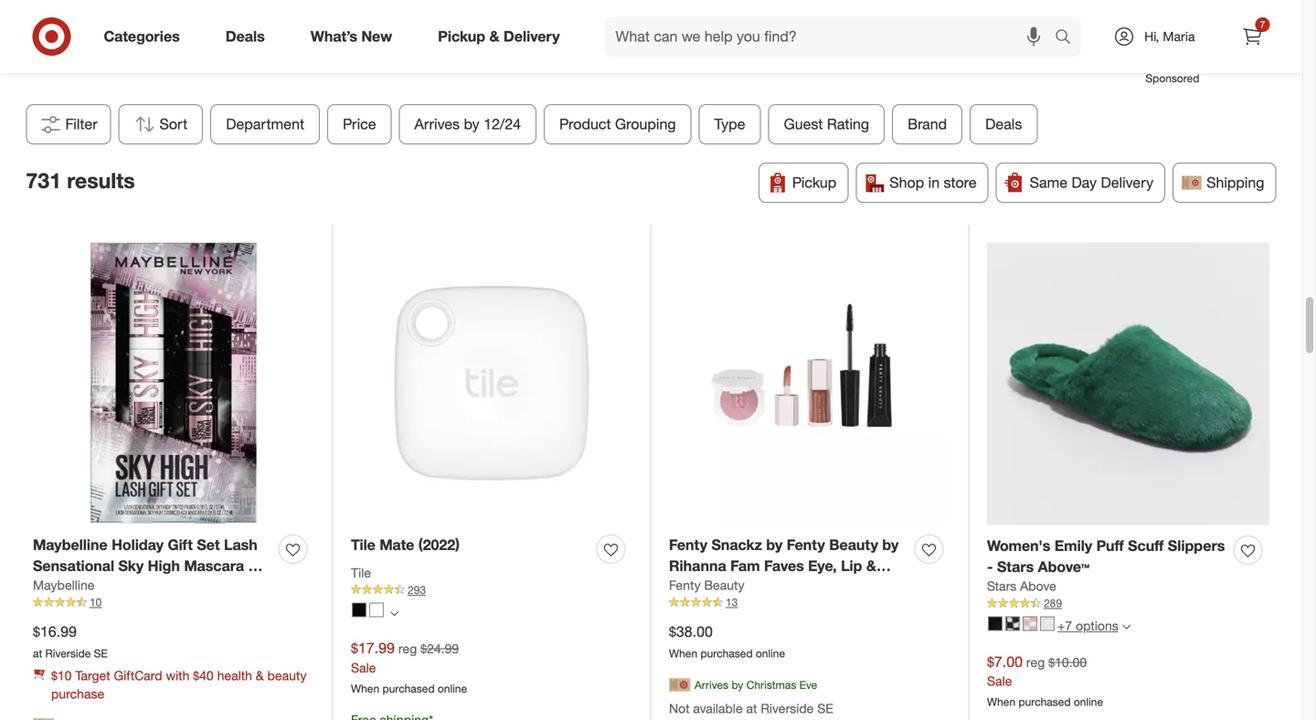 Task type: vqa. For each thing, say whether or not it's contained in the screenshot.
THE $16.99
yes



Task type: describe. For each thing, give the bounding box(es) containing it.
sort
[[160, 115, 188, 133]]

$38.00 when purchased online
[[669, 623, 785, 661]]

giftcard
[[114, 668, 162, 684]]

when inside $38.00 when purchased online
[[669, 647, 698, 661]]

what's
[[311, 27, 357, 45]]

in
[[929, 174, 940, 192]]

shop in store
[[890, 174, 977, 192]]

tile mate (2022)
[[351, 536, 460, 554]]

- inside women's emily puff scuff slippers - stars above™
[[987, 558, 993, 576]]

& up 12/24
[[490, 27, 500, 45]]

blush checker image
[[1023, 617, 1038, 631]]

all colors element
[[390, 607, 399, 618]]

fam
[[731, 557, 760, 575]]

pickup for pickup & delivery
[[438, 27, 485, 45]]

arrives by christmas eve
[[695, 678, 817, 692]]

2pc
[[141, 578, 167, 596]]

cream image
[[1040, 617, 1055, 631]]

not
[[669, 701, 690, 717]]

$24.99
[[421, 641, 459, 657]]

high
[[148, 557, 180, 575]]

same day delivery
[[1030, 174, 1154, 192]]

$10.00
[[1049, 654, 1087, 670]]

13 link
[[669, 595, 951, 611]]

lash
[[224, 536, 258, 554]]

search button
[[1047, 16, 1091, 60]]

ulta
[[669, 599, 698, 617]]

$16.99 at riverside se
[[33, 623, 108, 661]]

3.542oz/3pc
[[787, 578, 871, 596]]

product grouping button
[[544, 104, 692, 144]]

rating
[[827, 115, 870, 133]]

with
[[166, 668, 190, 684]]

What can we help you find? suggestions appear below search field
[[605, 16, 1060, 57]]

online for tile mate (2022)
[[438, 682, 467, 696]]

scuff
[[1128, 537, 1164, 555]]

+7
[[1058, 618, 1073, 634]]

tile link
[[351, 564, 371, 582]]

snackz
[[712, 536, 762, 554]]

sort button
[[118, 104, 203, 144]]

sponsored
[[1146, 71, 1200, 85]]

sensational
[[33, 557, 114, 575]]

online inside $38.00 when purchased online
[[756, 647, 785, 661]]

$16.99
[[33, 623, 77, 641]]

deals for deals link
[[226, 27, 265, 45]]

deals link
[[210, 16, 288, 57]]

7
[[1260, 19, 1266, 30]]

731 results
[[26, 168, 135, 193]]

stars above
[[987, 578, 1057, 594]]

black image
[[352, 603, 367, 618]]

search
[[1047, 29, 1091, 47]]

black image
[[988, 617, 1003, 631]]

set inside maybelline holiday gift set lash sensational sky high mascara & tinted primer - 2pc
[[197, 536, 220, 554]]

what's new
[[311, 27, 392, 45]]

women's emily puff scuff slippers - stars above™
[[987, 537, 1225, 576]]

at inside $16.99 at riverside se
[[33, 647, 42, 661]]

maybelline for maybelline holiday gift set lash sensational sky high mascara & tinted primer - 2pc
[[33, 536, 108, 554]]

shop in store button
[[856, 163, 989, 203]]

tile mate (2022) link
[[351, 535, 460, 556]]

10 link
[[33, 595, 314, 611]]

riverside inside $16.99 at riverside se
[[45, 647, 91, 661]]

new
[[361, 27, 392, 45]]

(2022)
[[419, 536, 460, 554]]

emily
[[1055, 537, 1093, 555]]

mate
[[380, 536, 414, 554]]

department
[[226, 115, 305, 133]]

same day delivery button
[[996, 163, 1166, 203]]

categories
[[104, 27, 180, 45]]

same
[[1030, 174, 1068, 192]]

& inside '$10 target giftcard with $40 health & beauty purchase'
[[256, 668, 264, 684]]

arrives by 12/24 button
[[399, 104, 537, 144]]

maybelline link
[[33, 577, 95, 595]]

all colors + 7 more colors element
[[1122, 621, 1131, 632]]

$17.99 reg $24.99 sale when purchased online
[[351, 640, 467, 696]]

0 vertical spatial seasonal shipping icon image
[[669, 674, 691, 696]]

online for women's emily puff scuff slippers - stars above™
[[1074, 695, 1104, 709]]

tinted
[[33, 578, 76, 596]]

stars inside women's emily puff scuff slippers - stars above™
[[997, 558, 1034, 576]]

christmas
[[747, 678, 797, 692]]

puff
[[1097, 537, 1124, 555]]

731
[[26, 168, 61, 193]]

pickup for pickup
[[792, 174, 837, 192]]

12/24
[[484, 115, 521, 133]]

maybelline for maybelline
[[33, 578, 95, 594]]

when for women's emily puff scuff slippers - stars above™
[[987, 695, 1016, 709]]

$10 target giftcard with $40 health & beauty purchase
[[51, 668, 307, 702]]

10
[[90, 596, 102, 610]]

what's new link
[[295, 16, 415, 57]]

$7.00 reg $10.00 sale when purchased online
[[987, 653, 1104, 709]]

289
[[1044, 597, 1062, 610]]

guest rating button
[[769, 104, 885, 144]]

brand button
[[892, 104, 963, 144]]

sky
[[118, 557, 144, 575]]

purchased for tile mate (2022)
[[383, 682, 435, 696]]

0 vertical spatial beauty
[[829, 536, 879, 554]]

highlighter
[[669, 578, 746, 596]]

1 vertical spatial stars
[[987, 578, 1017, 594]]

delivery for same day delivery
[[1101, 174, 1154, 192]]

shipping button
[[1173, 163, 1277, 203]]

pickup & delivery
[[438, 27, 560, 45]]



Task type: locate. For each thing, give the bounding box(es) containing it.
0 vertical spatial maybelline
[[33, 536, 108, 554]]

grouping
[[615, 115, 676, 133]]

arrives inside button
[[415, 115, 460, 133]]

maybelline down sensational
[[33, 578, 95, 594]]

reg
[[398, 641, 417, 657], [1027, 654, 1045, 670]]

1 vertical spatial se
[[818, 701, 834, 717]]

fenty snackz by fenty beauty by rihanna fam faves eye, lip & highlighter set - 3.542oz/3pc - ulta beauty
[[669, 536, 899, 617]]

0 vertical spatial stars
[[997, 558, 1034, 576]]

sale inside $7.00 reg $10.00 sale when purchased online
[[987, 673, 1012, 689]]

0 horizontal spatial pickup
[[438, 27, 485, 45]]

purchased down $38.00
[[701, 647, 753, 661]]

online down $10.00
[[1074, 695, 1104, 709]]

when down $17.99
[[351, 682, 380, 696]]

product grouping
[[560, 115, 676, 133]]

arrives for arrives by 12/24
[[415, 115, 460, 133]]

1 vertical spatial set
[[750, 578, 773, 596]]

price button
[[327, 104, 392, 144]]

set up mascara
[[197, 536, 220, 554]]

reg inside $7.00 reg $10.00 sale when purchased online
[[1027, 654, 1045, 670]]

product
[[560, 115, 611, 133]]

price
[[343, 115, 376, 133]]

online inside $7.00 reg $10.00 sale when purchased online
[[1074, 695, 1104, 709]]

filter button
[[26, 104, 111, 144]]

0 horizontal spatial se
[[94, 647, 108, 661]]

1 vertical spatial delivery
[[1101, 174, 1154, 192]]

at
[[33, 647, 42, 661], [746, 701, 757, 717]]

0 horizontal spatial deals
[[226, 27, 265, 45]]

1 horizontal spatial delivery
[[1101, 174, 1154, 192]]

tile for tile mate (2022)
[[351, 536, 376, 554]]

- down women's
[[987, 558, 993, 576]]

fenty snackz by fenty beauty by rihanna fam faves eye, lip & highlighter set - 3.542oz/3pc - ulta beauty image
[[669, 243, 951, 524], [669, 243, 951, 524]]

arrives
[[415, 115, 460, 133], [695, 678, 729, 692]]

store
[[944, 174, 977, 192]]

available
[[693, 701, 743, 717]]

0 horizontal spatial arrives
[[415, 115, 460, 133]]

type button
[[699, 104, 761, 144]]

options
[[1076, 618, 1119, 634]]

2 horizontal spatial purchased
[[1019, 695, 1071, 709]]

1 horizontal spatial seasonal shipping icon image
[[669, 674, 691, 696]]

when down $38.00
[[669, 647, 698, 661]]

deals
[[226, 27, 265, 45], [986, 115, 1022, 133]]

above
[[1020, 578, 1057, 594]]

above™
[[1038, 558, 1090, 576]]

1 horizontal spatial at
[[746, 701, 757, 717]]

holiday
[[112, 536, 164, 554]]

fenty snackz by fenty beauty by rihanna fam faves eye, lip & highlighter set - 3.542oz/3pc - ulta beauty link
[[669, 535, 908, 617]]

women's
[[987, 537, 1051, 555]]

1 vertical spatial tile
[[351, 565, 371, 581]]

black check image
[[1006, 617, 1020, 631]]

1 horizontal spatial deals
[[986, 115, 1022, 133]]

1 horizontal spatial pickup
[[792, 174, 837, 192]]

beauty up 'lip'
[[829, 536, 879, 554]]

1 horizontal spatial se
[[818, 701, 834, 717]]

guest
[[784, 115, 823, 133]]

2 vertical spatial beauty
[[702, 599, 751, 617]]

seasonal shipping icon image down purchase
[[33, 714, 55, 720]]

fenty up rihanna
[[669, 536, 708, 554]]

fenty up "eye,"
[[787, 536, 825, 554]]

stars up the stars above
[[997, 558, 1034, 576]]

when for tile mate (2022)
[[351, 682, 380, 696]]

1 horizontal spatial purchased
[[701, 647, 753, 661]]

reg left the $24.99
[[398, 641, 417, 657]]

online inside "$17.99 reg $24.99 sale when purchased online"
[[438, 682, 467, 696]]

tile up tile link
[[351, 536, 376, 554]]

1 vertical spatial riverside
[[761, 701, 814, 717]]

pickup & delivery link
[[423, 16, 583, 57]]

beauty
[[267, 668, 307, 684]]

online up christmas
[[756, 647, 785, 661]]

pickup inside button
[[792, 174, 837, 192]]

tile mate (2022) image
[[351, 243, 633, 524], [351, 243, 633, 524]]

by
[[464, 115, 480, 133], [766, 536, 783, 554], [883, 536, 899, 554], [732, 678, 744, 692]]

deals for deals button
[[986, 115, 1022, 133]]

0 horizontal spatial when
[[351, 682, 380, 696]]

0 horizontal spatial purchased
[[383, 682, 435, 696]]

$40
[[193, 668, 214, 684]]

0 horizontal spatial delivery
[[504, 27, 560, 45]]

fenty beauty
[[669, 578, 745, 594]]

deals right brand
[[986, 115, 1022, 133]]

& right health
[[256, 668, 264, 684]]

deals inside button
[[986, 115, 1022, 133]]

0 horizontal spatial sale
[[351, 660, 376, 676]]

health
[[217, 668, 252, 684]]

online down the $24.99
[[438, 682, 467, 696]]

rihanna
[[669, 557, 726, 575]]

purchased inside $38.00 when purchased online
[[701, 647, 753, 661]]

maybelline holiday gift set lash sensational sky high mascara & tinted primer - 2pc
[[33, 536, 258, 596]]

- down faves
[[777, 578, 783, 596]]

&
[[490, 27, 500, 45], [248, 557, 258, 575], [867, 557, 877, 575], [256, 668, 264, 684]]

1 vertical spatial pickup
[[792, 174, 837, 192]]

se inside $16.99 at riverside se
[[94, 647, 108, 661]]

1 horizontal spatial online
[[756, 647, 785, 661]]

purchased
[[701, 647, 753, 661], [383, 682, 435, 696], [1019, 695, 1071, 709]]

pickup down guest
[[792, 174, 837, 192]]

1 horizontal spatial set
[[750, 578, 773, 596]]

fenty beauty link
[[669, 577, 745, 595]]

tile for tile
[[351, 565, 371, 581]]

seasonal shipping icon image
[[669, 674, 691, 696], [33, 714, 55, 720]]

riverside down christmas
[[761, 701, 814, 717]]

2 horizontal spatial when
[[987, 695, 1016, 709]]

when inside $7.00 reg $10.00 sale when purchased online
[[987, 695, 1016, 709]]

0 vertical spatial deals
[[226, 27, 265, 45]]

riverside
[[45, 647, 91, 661], [761, 701, 814, 717]]

reg for $7.00
[[1027, 654, 1045, 670]]

- inside maybelline holiday gift set lash sensational sky high mascara & tinted primer - 2pc
[[131, 578, 137, 596]]

advertisement region
[[103, 0, 1200, 70]]

day
[[1072, 174, 1097, 192]]

by inside button
[[464, 115, 480, 133]]

reg right the $7.00
[[1027, 654, 1045, 670]]

beauty down highlighter
[[702, 599, 751, 617]]

maybelline holiday gift set lash sensational sky high mascara & tinted primer - 2pc image
[[33, 243, 314, 524], [33, 243, 314, 524]]

-
[[987, 558, 993, 576], [131, 578, 137, 596], [777, 578, 783, 596], [875, 578, 881, 596]]

hi, maria
[[1145, 28, 1195, 44]]

reg for $17.99
[[398, 641, 417, 657]]

when inside "$17.99 reg $24.99 sale when purchased online"
[[351, 682, 380, 696]]

maybelline up sensational
[[33, 536, 108, 554]]

1 horizontal spatial riverside
[[761, 701, 814, 717]]

1 horizontal spatial reg
[[1027, 654, 1045, 670]]

when down the $7.00
[[987, 695, 1016, 709]]

sale for $17.99
[[351, 660, 376, 676]]

maybelline holiday gift set lash sensational sky high mascara & tinted primer - 2pc link
[[33, 535, 272, 596]]

13
[[726, 596, 738, 610]]

1 vertical spatial beauty
[[704, 578, 745, 594]]

0 vertical spatial at
[[33, 647, 42, 661]]

1 vertical spatial maybelline
[[33, 578, 95, 594]]

delivery inside button
[[1101, 174, 1154, 192]]

maybelline
[[33, 536, 108, 554], [33, 578, 95, 594]]

+7 options button
[[980, 611, 1139, 641]]

1 vertical spatial deals
[[986, 115, 1022, 133]]

0 vertical spatial delivery
[[504, 27, 560, 45]]

primer
[[81, 578, 127, 596]]

0 horizontal spatial riverside
[[45, 647, 91, 661]]

2 horizontal spatial online
[[1074, 695, 1104, 709]]

set inside fenty snackz by fenty beauty by rihanna fam faves eye, lip & highlighter set - 3.542oz/3pc - ulta beauty
[[750, 578, 773, 596]]

& inside fenty snackz by fenty beauty by rihanna fam faves eye, lip & highlighter set - 3.542oz/3pc - ulta beauty
[[867, 557, 877, 575]]

results
[[67, 168, 135, 193]]

0 vertical spatial se
[[94, 647, 108, 661]]

maria
[[1163, 28, 1195, 44]]

guest rating
[[784, 115, 870, 133]]

0 vertical spatial arrives
[[415, 115, 460, 133]]

brand
[[908, 115, 947, 133]]

set down fam
[[750, 578, 773, 596]]

arrives for arrives by christmas eve
[[695, 678, 729, 692]]

- right 3.542oz/3pc
[[875, 578, 881, 596]]

stars left above
[[987, 578, 1017, 594]]

arrives up available
[[695, 678, 729, 692]]

beauty up 13
[[704, 578, 745, 594]]

$38.00
[[669, 623, 713, 641]]

deals left 'what's'
[[226, 27, 265, 45]]

pickup right new on the top left of page
[[438, 27, 485, 45]]

293 link
[[351, 582, 633, 598]]

sale down $17.99
[[351, 660, 376, 676]]

fenty for fenty snackz by fenty beauty by rihanna fam faves eye, lip & highlighter set - 3.542oz/3pc - ulta beauty
[[669, 536, 708, 554]]

hi,
[[1145, 28, 1160, 44]]

1 horizontal spatial arrives
[[695, 678, 729, 692]]

& inside maybelline holiday gift set lash sensational sky high mascara & tinted primer - 2pc
[[248, 557, 258, 575]]

& down lash
[[248, 557, 258, 575]]

0 horizontal spatial seasonal shipping icon image
[[33, 714, 55, 720]]

0 vertical spatial pickup
[[438, 27, 485, 45]]

0 horizontal spatial reg
[[398, 641, 417, 657]]

se
[[94, 647, 108, 661], [818, 701, 834, 717]]

1 vertical spatial at
[[746, 701, 757, 717]]

eve
[[800, 678, 817, 692]]

seasonal shipping icon image up not
[[669, 674, 691, 696]]

eye,
[[808, 557, 837, 575]]

reg inside "$17.99 reg $24.99 sale when purchased online"
[[398, 641, 417, 657]]

& right 'lip'
[[867, 557, 877, 575]]

1 horizontal spatial when
[[669, 647, 698, 661]]

- left "2pc" at the bottom
[[131, 578, 137, 596]]

faves
[[764, 557, 804, 575]]

0 horizontal spatial at
[[33, 647, 42, 661]]

set
[[197, 536, 220, 554], [750, 578, 773, 596]]

0 vertical spatial tile
[[351, 536, 376, 554]]

shop
[[890, 174, 924, 192]]

sale down the $7.00
[[987, 673, 1012, 689]]

beauty
[[829, 536, 879, 554], [704, 578, 745, 594], [702, 599, 751, 617]]

at down the arrives by christmas eve
[[746, 701, 757, 717]]

1 horizontal spatial sale
[[987, 673, 1012, 689]]

tile up black image
[[351, 565, 371, 581]]

maybelline inside maybelline holiday gift set lash sensational sky high mascara & tinted primer - 2pc
[[33, 536, 108, 554]]

sale for $7.00
[[987, 673, 1012, 689]]

department button
[[211, 104, 320, 144]]

lip
[[841, 557, 863, 575]]

type
[[715, 115, 746, 133]]

7 link
[[1233, 16, 1273, 57]]

0 horizontal spatial set
[[197, 536, 220, 554]]

all colors + 7 more colors image
[[1122, 623, 1131, 631]]

purchase
[[51, 686, 104, 702]]

sale
[[351, 660, 376, 676], [987, 673, 1012, 689]]

purchased inside "$17.99 reg $24.99 sale when purchased online"
[[383, 682, 435, 696]]

2 tile from the top
[[351, 565, 371, 581]]

$17.99
[[351, 640, 395, 657]]

1 tile from the top
[[351, 536, 376, 554]]

women's emily puff scuff slippers - stars above™ image
[[987, 243, 1270, 525], [987, 243, 1270, 525]]

+7 options
[[1058, 618, 1119, 634]]

0 vertical spatial riverside
[[45, 647, 91, 661]]

2 maybelline from the top
[[33, 578, 95, 594]]

at down $16.99 at bottom left
[[33, 647, 42, 661]]

arrives left 12/24
[[415, 115, 460, 133]]

all colors image
[[390, 610, 399, 618]]

purchased down the $24.99
[[383, 682, 435, 696]]

fenty for fenty beauty
[[669, 578, 701, 594]]

when
[[669, 647, 698, 661], [351, 682, 380, 696], [987, 695, 1016, 709]]

1 maybelline from the top
[[33, 536, 108, 554]]

293
[[408, 583, 426, 597]]

delivery for pickup & delivery
[[504, 27, 560, 45]]

filter
[[65, 115, 97, 133]]

0 vertical spatial set
[[197, 536, 220, 554]]

fenty up ulta
[[669, 578, 701, 594]]

purchased down $10.00
[[1019, 695, 1071, 709]]

purchased inside $7.00 reg $10.00 sale when purchased online
[[1019, 695, 1071, 709]]

0 horizontal spatial online
[[438, 682, 467, 696]]

categories link
[[88, 16, 203, 57]]

purchased for women's emily puff scuff slippers - stars above™
[[1019, 695, 1071, 709]]

riverside up the '$10'
[[45, 647, 91, 661]]

mascara
[[184, 557, 244, 575]]

$7.00
[[987, 653, 1023, 671]]

1 vertical spatial seasonal shipping icon image
[[33, 714, 55, 720]]

sale inside "$17.99 reg $24.99 sale when purchased online"
[[351, 660, 376, 676]]

1 vertical spatial arrives
[[695, 678, 729, 692]]

white image
[[369, 603, 384, 618]]



